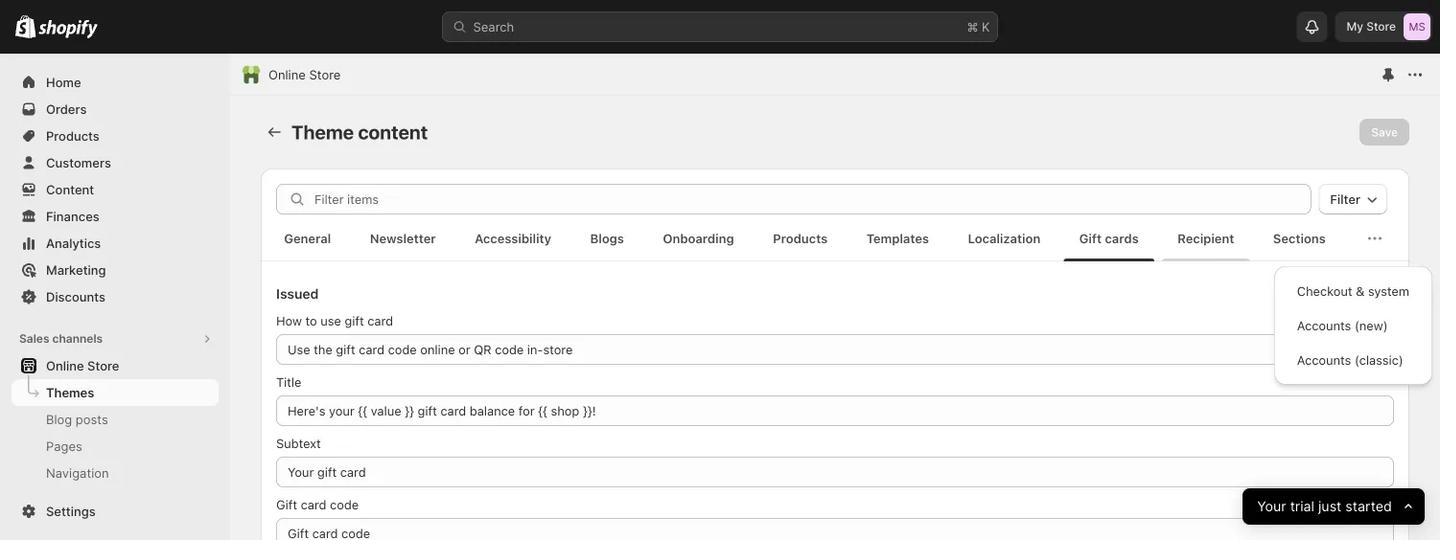 Task type: describe. For each thing, give the bounding box(es) containing it.
analytics
[[46, 236, 101, 251]]

settings link
[[12, 499, 219, 526]]

products
[[46, 129, 100, 143]]

channels
[[52, 332, 103, 346]]

posts
[[76, 412, 108, 427]]

pages link
[[12, 433, 219, 460]]

0 horizontal spatial online store link
[[12, 353, 219, 380]]

2 horizontal spatial store
[[1367, 20, 1396, 34]]

themes
[[46, 386, 94, 400]]

0 vertical spatial online store link
[[269, 65, 341, 84]]

1 horizontal spatial shopify image
[[39, 20, 98, 39]]

0 vertical spatial online store
[[269, 67, 341, 82]]

content link
[[12, 176, 219, 203]]

marketing
[[46, 263, 106, 278]]

settings
[[46, 504, 96, 519]]

blog posts link
[[12, 407, 219, 433]]

orders
[[46, 102, 87, 117]]

your
[[1257, 499, 1287, 516]]

blog posts
[[46, 412, 108, 427]]

started
[[1346, 499, 1392, 516]]

my
[[1347, 20, 1364, 34]]

discounts link
[[12, 284, 219, 311]]

your trial just started
[[1257, 499, 1392, 516]]

finances
[[46, 209, 100, 224]]

finances link
[[12, 203, 219, 230]]

pages
[[46, 439, 82, 454]]

navigation
[[46, 466, 109, 481]]

preferences
[[46, 493, 117, 508]]

discounts
[[46, 290, 105, 304]]

0 vertical spatial online
[[269, 67, 306, 82]]



Task type: vqa. For each thing, say whether or not it's contained in the screenshot.
Status is archived
no



Task type: locate. For each thing, give the bounding box(es) containing it.
online store link
[[269, 65, 341, 84], [12, 353, 219, 380]]

0 horizontal spatial shopify image
[[15, 15, 36, 38]]

0 horizontal spatial online
[[46, 359, 84, 374]]

2 vertical spatial store
[[87, 359, 119, 374]]

⌘ k
[[967, 19, 990, 34]]

sales channels button
[[12, 326, 219, 353]]

1 horizontal spatial online store link
[[269, 65, 341, 84]]

customers
[[46, 155, 111, 170]]

home link
[[12, 69, 219, 96]]

sales
[[19, 332, 49, 346]]

online store link right online store image
[[269, 65, 341, 84]]

k
[[982, 19, 990, 34]]

blog
[[46, 412, 72, 427]]

1 vertical spatial online
[[46, 359, 84, 374]]

0 horizontal spatial store
[[87, 359, 119, 374]]

0 vertical spatial store
[[1367, 20, 1396, 34]]

trial
[[1290, 499, 1315, 516]]

online store link down channels
[[12, 353, 219, 380]]

my store
[[1347, 20, 1396, 34]]

store down "sales channels" button
[[87, 359, 119, 374]]

1 vertical spatial store
[[309, 67, 341, 82]]

analytics link
[[12, 230, 219, 257]]

online down sales channels
[[46, 359, 84, 374]]

shopify image
[[15, 15, 36, 38], [39, 20, 98, 39]]

online store down channels
[[46, 359, 119, 374]]

home
[[46, 75, 81, 90]]

sales channels
[[19, 332, 103, 346]]

navigation link
[[12, 460, 219, 487]]

online
[[269, 67, 306, 82], [46, 359, 84, 374]]

products link
[[12, 123, 219, 150]]

online store image
[[242, 65, 261, 84]]

marketing link
[[12, 257, 219, 284]]

1 horizontal spatial online store
[[269, 67, 341, 82]]

online store right online store image
[[269, 67, 341, 82]]

online store
[[269, 67, 341, 82], [46, 359, 119, 374]]

my store image
[[1404, 13, 1431, 40]]

1 vertical spatial online store
[[46, 359, 119, 374]]

customers link
[[12, 150, 219, 176]]

preferences link
[[12, 487, 219, 514]]

online right online store image
[[269, 67, 306, 82]]

1 horizontal spatial store
[[309, 67, 341, 82]]

store right my
[[1367, 20, 1396, 34]]

orders link
[[12, 96, 219, 123]]

⌘
[[967, 19, 979, 34]]

just
[[1318, 499, 1342, 516]]

1 vertical spatial online store link
[[12, 353, 219, 380]]

search
[[473, 19, 514, 34]]

1 horizontal spatial online
[[269, 67, 306, 82]]

your trial just started button
[[1243, 489, 1425, 526]]

0 horizontal spatial online store
[[46, 359, 119, 374]]

content
[[46, 182, 94, 197]]

themes link
[[12, 380, 219, 407]]

store
[[1367, 20, 1396, 34], [309, 67, 341, 82], [87, 359, 119, 374]]

store right online store image
[[309, 67, 341, 82]]



